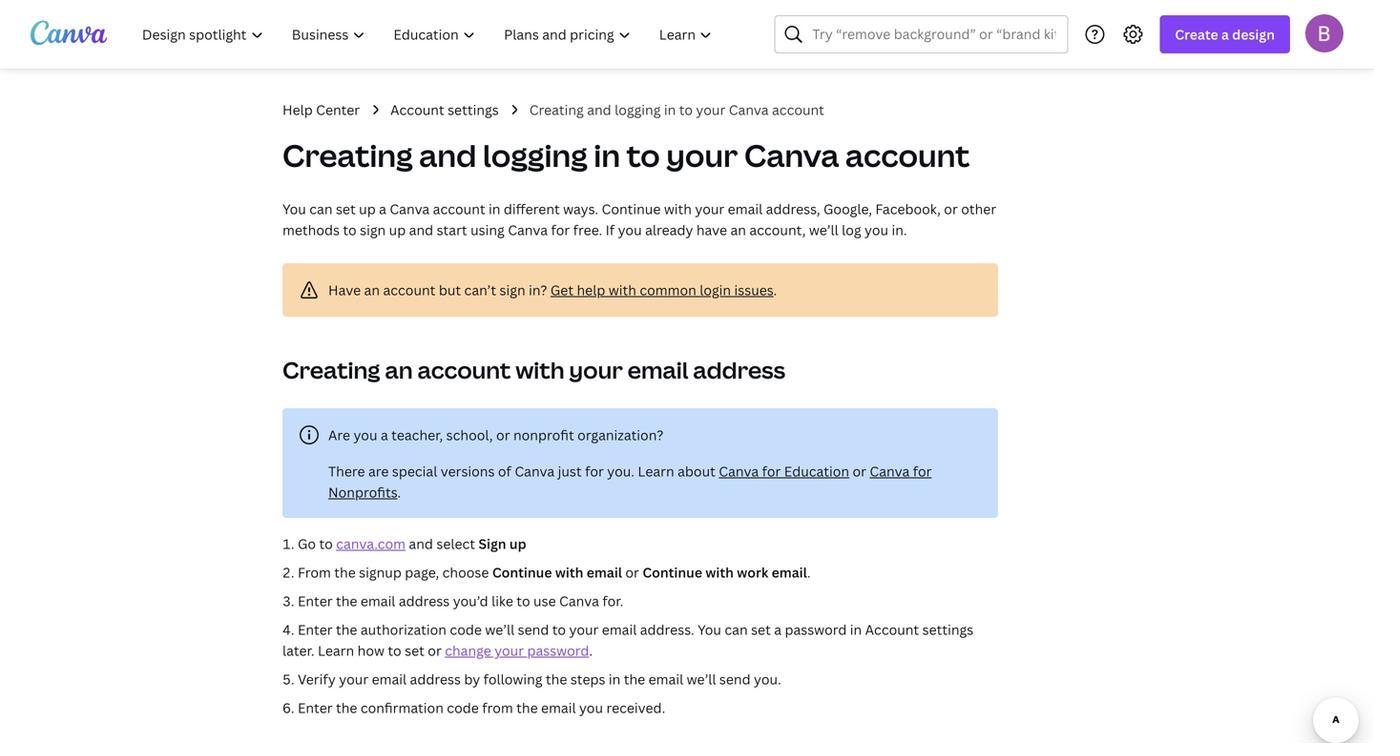 Task type: vqa. For each thing, say whether or not it's contained in the screenshot.
ways.
yes



Task type: locate. For each thing, give the bounding box(es) containing it.
with up use
[[555, 564, 584, 582]]

you
[[283, 200, 306, 218], [698, 621, 721, 639]]

up up 'have'
[[359, 200, 376, 218]]

code up change
[[450, 621, 482, 639]]

enter the confirmation code from the email you received.
[[298, 699, 665, 717]]

email inside "you can set up a canva account in different ways. continue with your email address, google, facebook, or other methods to sign up and start using canva for free. if you already have an account, we'll log you in."
[[728, 200, 763, 218]]

1 vertical spatial up
[[389, 221, 406, 239]]

1 horizontal spatial an
[[385, 355, 413, 386]]

or right the school,
[[496, 426, 510, 444]]

you.
[[607, 462, 635, 481], [754, 670, 781, 689]]

address for verify your email address by following the steps in the email we'll send you.
[[410, 670, 461, 689]]

0 horizontal spatial an
[[364, 281, 380, 299]]

0 vertical spatial account
[[390, 101, 444, 119]]

1 enter from the top
[[298, 592, 333, 610]]

canva
[[729, 101, 769, 119], [744, 135, 839, 176], [390, 200, 430, 218], [508, 221, 548, 239], [515, 462, 555, 481], [719, 462, 759, 481], [870, 462, 910, 481], [559, 592, 599, 610]]

2 vertical spatial creating
[[283, 355, 380, 386]]

account
[[390, 101, 444, 119], [865, 621, 919, 639]]

1 horizontal spatial set
[[405, 642, 425, 660]]

email down the verify your email address by following the steps in the email we'll send you. on the bottom
[[541, 699, 576, 717]]

send
[[518, 621, 549, 639], [720, 670, 751, 689]]

enter for enter the confirmation code from the email you received.
[[298, 699, 333, 717]]

we'll up change your password link at left
[[485, 621, 515, 639]]

account inside 'enter the authorization code we'll send to your email address. you can set a password in account settings later. learn how to set or'
[[865, 621, 919, 639]]

2 vertical spatial address
[[410, 670, 461, 689]]

can inside "you can set up a canva account in different ways. continue with your email address, google, facebook, or other methods to sign up and start using canva for free. if you already have an account, we'll log you in."
[[309, 200, 333, 218]]

1 vertical spatial logging
[[483, 135, 588, 176]]

sign right methods
[[360, 221, 386, 239]]

login
[[700, 281, 731, 299]]

2 vertical spatial an
[[385, 355, 413, 386]]

1 vertical spatial password
[[527, 642, 589, 660]]

account,
[[750, 221, 806, 239]]

0 vertical spatial creating
[[529, 101, 584, 119]]

1 vertical spatial sign
[[500, 281, 526, 299]]

email right work
[[772, 564, 807, 582]]

2 horizontal spatial set
[[751, 621, 771, 639]]

account inside "you can set up a canva account in different ways. continue with your email address, google, facebook, or other methods to sign up and start using canva for free. if you already have an account, we'll log you in."
[[433, 200, 485, 218]]

methods
[[283, 221, 340, 239]]

continue up if
[[602, 200, 661, 218]]

1 horizontal spatial we'll
[[687, 670, 716, 689]]

0 horizontal spatial logging
[[483, 135, 588, 176]]

1 horizontal spatial settings
[[923, 621, 974, 639]]

up left the start
[[389, 221, 406, 239]]

0 vertical spatial logging
[[615, 101, 661, 119]]

1 horizontal spatial up
[[389, 221, 406, 239]]

you
[[618, 221, 642, 239], [865, 221, 889, 239], [354, 426, 377, 444], [579, 699, 603, 717]]

1 vertical spatial learn
[[318, 642, 354, 660]]

1 horizontal spatial learn
[[638, 462, 674, 481]]

sign inside "you can set up a canva account in different ways. continue with your email address, google, facebook, or other methods to sign up and start using canva for free. if you already have an account, we'll log you in."
[[360, 221, 386, 239]]

just
[[558, 462, 582, 481]]

create a design button
[[1160, 15, 1290, 53]]

address down issues
[[693, 355, 786, 386]]

2 enter from the top
[[298, 621, 333, 639]]

0 vertical spatial address
[[693, 355, 786, 386]]

address
[[693, 355, 786, 386], [399, 592, 450, 610], [410, 670, 461, 689]]

canva inside creating and logging in to your canva account link
[[729, 101, 769, 119]]

1 vertical spatial code
[[447, 699, 479, 717]]

a inside "you can set up a canva account in different ways. continue with your email address, google, facebook, or other methods to sign up and start using canva for free. if you already have an account, we'll log you in."
[[379, 200, 386, 218]]

the
[[334, 564, 356, 582], [336, 592, 357, 610], [336, 621, 357, 639], [546, 670, 567, 689], [624, 670, 645, 689], [336, 699, 357, 717], [516, 699, 538, 717]]

go to canva.com and select sign up
[[298, 535, 526, 553]]

set up methods
[[336, 200, 356, 218]]

0 vertical spatial code
[[450, 621, 482, 639]]

0 vertical spatial set
[[336, 200, 356, 218]]

with up the "already"
[[664, 200, 692, 218]]

an right 'have'
[[364, 281, 380, 299]]

1 vertical spatial we'll
[[485, 621, 515, 639]]

later.
[[283, 642, 315, 660]]

up
[[359, 200, 376, 218], [389, 221, 406, 239], [510, 535, 526, 553]]

a
[[1222, 25, 1229, 43], [379, 200, 386, 218], [381, 426, 388, 444], [774, 621, 782, 639]]

enter inside 'enter the authorization code we'll send to your email address. you can set a password in account settings later. learn how to set or'
[[298, 621, 333, 639]]

1 vertical spatial an
[[364, 281, 380, 299]]

email up confirmation
[[372, 670, 407, 689]]

page,
[[405, 564, 439, 582]]

sign
[[360, 221, 386, 239], [500, 281, 526, 299]]

and
[[587, 101, 611, 119], [419, 135, 477, 176], [409, 221, 433, 239], [409, 535, 433, 553]]

creating
[[529, 101, 584, 119], [283, 135, 413, 176], [283, 355, 380, 386]]

are you a teacher, school, or nonprofit organization?
[[328, 426, 664, 444]]

1 vertical spatial address
[[399, 592, 450, 610]]

0 vertical spatial send
[[518, 621, 549, 639]]

but
[[439, 281, 461, 299]]

. up steps
[[589, 642, 593, 660]]

nonprofit
[[513, 426, 574, 444]]

enter down from
[[298, 592, 333, 610]]

2 horizontal spatial we'll
[[809, 221, 839, 239]]

an right have
[[731, 221, 746, 239]]

continue inside "you can set up a canva account in different ways. continue with your email address, google, facebook, or other methods to sign up and start using canva for free. if you already have an account, we'll log you in."
[[602, 200, 661, 218]]

2 vertical spatial we'll
[[687, 670, 716, 689]]

settings inside 'enter the authorization code we'll send to your email address. you can set a password in account settings later. learn how to set or'
[[923, 621, 974, 639]]

an up teacher,
[[385, 355, 413, 386]]

0 vertical spatial enter
[[298, 592, 333, 610]]

email down for.
[[602, 621, 637, 639]]

design
[[1232, 25, 1275, 43]]

authorization
[[361, 621, 447, 639]]

address for enter the email address you'd like to use canva for.
[[399, 592, 450, 610]]

with
[[664, 200, 692, 218], [609, 281, 637, 299], [516, 355, 565, 386], [555, 564, 584, 582], [706, 564, 734, 582]]

to
[[679, 101, 693, 119], [627, 135, 660, 176], [343, 221, 357, 239], [319, 535, 333, 553], [517, 592, 530, 610], [552, 621, 566, 639], [388, 642, 402, 660]]

0 vertical spatial sign
[[360, 221, 386, 239]]

0 vertical spatial we'll
[[809, 221, 839, 239]]

email down signup
[[361, 592, 396, 610]]

0 horizontal spatial send
[[518, 621, 549, 639]]

there are special versions of canva just for you. learn about canva for education or
[[328, 462, 870, 481]]

1 horizontal spatial you.
[[754, 670, 781, 689]]

0 horizontal spatial password
[[527, 642, 589, 660]]

0 horizontal spatial set
[[336, 200, 356, 218]]

steps
[[571, 670, 606, 689]]

1 vertical spatial you
[[698, 621, 721, 639]]

by
[[464, 670, 480, 689]]

1 horizontal spatial sign
[[500, 281, 526, 299]]

enter for enter the authorization code we'll send to your email address. you can set a password in account settings later. learn how to set or
[[298, 621, 333, 639]]

can down work
[[725, 621, 748, 639]]

1 vertical spatial send
[[720, 670, 751, 689]]

0 vertical spatial you
[[283, 200, 306, 218]]

2 vertical spatial set
[[405, 642, 425, 660]]

special
[[392, 462, 437, 481]]

you inside 'enter the authorization code we'll send to your email address. you can set a password in account settings later. learn how to set or'
[[698, 621, 721, 639]]

for
[[551, 221, 570, 239], [585, 462, 604, 481], [762, 462, 781, 481], [913, 462, 932, 481]]

or left other
[[944, 200, 958, 218]]

0 horizontal spatial we'll
[[485, 621, 515, 639]]

0 vertical spatial password
[[785, 621, 847, 639]]

in?
[[529, 281, 547, 299]]

settings
[[448, 101, 499, 119], [923, 621, 974, 639]]

1 vertical spatial can
[[725, 621, 748, 639]]

you right if
[[618, 221, 642, 239]]

1 vertical spatial account
[[865, 621, 919, 639]]

can up methods
[[309, 200, 333, 218]]

you inside "you can set up a canva account in different ways. continue with your email address, google, facebook, or other methods to sign up and start using canva for free. if you already have an account, we'll log you in."
[[283, 200, 306, 218]]

1 vertical spatial enter
[[298, 621, 333, 639]]

1 vertical spatial settings
[[923, 621, 974, 639]]

code
[[450, 621, 482, 639], [447, 699, 479, 717]]

set down authorization
[[405, 642, 425, 660]]

canva.com link
[[336, 535, 406, 553]]

you right address.
[[698, 621, 721, 639]]

0 horizontal spatial can
[[309, 200, 333, 218]]

or left change
[[428, 642, 442, 660]]

creating an account with your email address
[[283, 355, 786, 386]]

we'll down address.
[[687, 670, 716, 689]]

learn left about
[[638, 462, 674, 481]]

to inside "you can set up a canva account in different ways. continue with your email address, google, facebook, or other methods to sign up and start using canva for free. if you already have an account, we'll log you in."
[[343, 221, 357, 239]]

code down by
[[447, 699, 479, 717]]

0 horizontal spatial account
[[390, 101, 444, 119]]

0 horizontal spatial up
[[359, 200, 376, 218]]

enter up later.
[[298, 621, 333, 639]]

enter down 'verify'
[[298, 699, 333, 717]]

account
[[772, 101, 825, 119], [845, 135, 970, 176], [433, 200, 485, 218], [383, 281, 436, 299], [418, 355, 511, 386]]

top level navigation element
[[130, 15, 729, 53]]

0 horizontal spatial you
[[283, 200, 306, 218]]

confirmation
[[361, 699, 444, 717]]

. right login
[[774, 281, 777, 299]]

2 vertical spatial enter
[[298, 699, 333, 717]]

password inside 'enter the authorization code we'll send to your email address. you can set a password in account settings later. learn how to set or'
[[785, 621, 847, 639]]

from
[[298, 564, 331, 582]]

1 horizontal spatial can
[[725, 621, 748, 639]]

0 horizontal spatial sign
[[360, 221, 386, 239]]

set down work
[[751, 621, 771, 639]]

we'll left the log
[[809, 221, 839, 239]]

you up methods
[[283, 200, 306, 218]]

0 vertical spatial settings
[[448, 101, 499, 119]]

sign left the in?
[[500, 281, 526, 299]]

1 horizontal spatial account
[[865, 621, 919, 639]]

with left work
[[706, 564, 734, 582]]

2 vertical spatial up
[[510, 535, 526, 553]]

address down page, at the left bottom of page
[[399, 592, 450, 610]]

help center link
[[283, 99, 360, 120]]

address left by
[[410, 670, 461, 689]]

enter
[[298, 592, 333, 610], [298, 621, 333, 639], [298, 699, 333, 717]]

sign
[[479, 535, 506, 553]]

code inside 'enter the authorization code we'll send to your email address. you can set a password in account settings later. learn how to set or'
[[450, 621, 482, 639]]

learn up 'verify'
[[318, 642, 354, 660]]

0 horizontal spatial you.
[[607, 462, 635, 481]]

enter for enter the email address you'd like to use canva for.
[[298, 592, 333, 610]]

send inside 'enter the authorization code we'll send to your email address. you can set a password in account settings later. learn how to set or'
[[518, 621, 549, 639]]

or up 'enter the authorization code we'll send to your email address. you can set a password in account settings later. learn how to set or'
[[626, 564, 639, 582]]

help
[[577, 281, 605, 299]]

0 vertical spatial you.
[[607, 462, 635, 481]]

address.
[[640, 621, 695, 639]]

if
[[606, 221, 615, 239]]

0 vertical spatial can
[[309, 200, 333, 218]]

email up account,
[[728, 200, 763, 218]]

we'll
[[809, 221, 839, 239], [485, 621, 515, 639], [687, 670, 716, 689]]

continue up address.
[[643, 564, 702, 582]]

logging
[[615, 101, 661, 119], [483, 135, 588, 176]]

0 horizontal spatial learn
[[318, 642, 354, 660]]

the inside 'enter the authorization code we'll send to your email address. you can set a password in account settings later. learn how to set or'
[[336, 621, 357, 639]]

Try "remove background" or "brand kit" search field
[[813, 16, 1056, 52]]

3 enter from the top
[[298, 699, 333, 717]]

an
[[731, 221, 746, 239], [364, 281, 380, 299], [385, 355, 413, 386]]

1 vertical spatial creating
[[283, 135, 413, 176]]

log
[[842, 221, 861, 239]]

canva.com
[[336, 535, 406, 553]]

bob builder image
[[1306, 14, 1344, 52]]

can inside 'enter the authorization code we'll send to your email address. you can set a password in account settings later. learn how to set or'
[[725, 621, 748, 639]]

password
[[785, 621, 847, 639], [527, 642, 589, 660]]

1 vertical spatial you.
[[754, 670, 781, 689]]

in.
[[892, 221, 907, 239]]

work
[[737, 564, 769, 582]]

up right sign
[[510, 535, 526, 553]]

a inside 'enter the authorization code we'll send to your email address. you can set a password in account settings later. learn how to set or'
[[774, 621, 782, 639]]

or
[[944, 200, 958, 218], [496, 426, 510, 444], [853, 462, 867, 481], [626, 564, 639, 582], [428, 642, 442, 660]]

2 horizontal spatial an
[[731, 221, 746, 239]]

1 horizontal spatial password
[[785, 621, 847, 639]]

1 horizontal spatial you
[[698, 621, 721, 639]]

0 vertical spatial an
[[731, 221, 746, 239]]

creating and logging in to your canva account link
[[529, 99, 825, 120]]

different
[[504, 200, 560, 218]]

set inside "you can set up a canva account in different ways. continue with your email address, google, facebook, or other methods to sign up and start using canva for free. if you already have an account, we'll log you in."
[[336, 200, 356, 218]]

or right education
[[853, 462, 867, 481]]



Task type: describe. For each thing, give the bounding box(es) containing it.
how
[[358, 642, 385, 660]]

teacher,
[[391, 426, 443, 444]]

use
[[534, 592, 556, 610]]

create
[[1175, 25, 1219, 43]]

start
[[437, 221, 467, 239]]

there
[[328, 462, 365, 481]]

help center
[[283, 101, 360, 119]]

other
[[961, 200, 997, 218]]

your inside "you can set up a canva account in different ways. continue with your email address, google, facebook, or other methods to sign up and start using canva for free. if you already have an account, we'll log you in."
[[695, 200, 725, 218]]

received.
[[606, 699, 665, 717]]

you'd
[[453, 592, 488, 610]]

0 horizontal spatial settings
[[448, 101, 499, 119]]

1 vertical spatial creating and logging in to your canva account
[[283, 135, 970, 176]]

and inside "you can set up a canva account in different ways. continue with your email address, google, facebook, or other methods to sign up and start using canva for free. if you already have an account, we'll log you in."
[[409, 221, 433, 239]]

using
[[471, 221, 505, 239]]

code for from
[[447, 699, 479, 717]]

in inside 'enter the authorization code we'll send to your email address. you can set a password in account settings later. learn how to set or'
[[850, 621, 862, 639]]

select
[[436, 535, 475, 553]]

choose
[[442, 564, 489, 582]]

versions
[[441, 462, 495, 481]]

address,
[[766, 200, 820, 218]]

email up organization? in the bottom left of the page
[[628, 355, 689, 386]]

you right are
[[354, 426, 377, 444]]

account settings link
[[390, 99, 499, 120]]

0 vertical spatial up
[[359, 200, 376, 218]]

create a design
[[1175, 25, 1275, 43]]

education
[[784, 462, 850, 481]]

change your password .
[[445, 642, 593, 660]]

your inside 'enter the authorization code we'll send to your email address. you can set a password in account settings later. learn how to set or'
[[569, 621, 599, 639]]

following
[[484, 670, 543, 689]]

email up received.
[[649, 670, 684, 689]]

1 horizontal spatial logging
[[615, 101, 661, 119]]

canva for nonprofits
[[328, 462, 932, 502]]

nonprofits
[[328, 483, 398, 502]]

you can set up a canva account in different ways. continue with your email address, google, facebook, or other methods to sign up and start using canva for free. if you already have an account, we'll log you in.
[[283, 200, 997, 239]]

change
[[445, 642, 491, 660]]

we'll inside "you can set up a canva account in different ways. continue with your email address, google, facebook, or other methods to sign up and start using canva for free. if you already have an account, we'll log you in."
[[809, 221, 839, 239]]

canva for nonprofits link
[[328, 462, 932, 502]]

have an account but can't sign in? get help with common login issues .
[[328, 281, 777, 299]]

common
[[640, 281, 697, 299]]

for.
[[603, 592, 624, 610]]

0 vertical spatial creating and logging in to your canva account
[[529, 101, 825, 119]]

1 vertical spatial set
[[751, 621, 771, 639]]

1 horizontal spatial send
[[720, 670, 751, 689]]

facebook,
[[876, 200, 941, 218]]

we'll inside 'enter the authorization code we'll send to your email address. you can set a password in account settings later. learn how to set or'
[[485, 621, 515, 639]]

continue up the like
[[492, 564, 552, 582]]

are
[[328, 426, 350, 444]]

an for have an account but can't sign in? get help with common login issues .
[[364, 281, 380, 299]]

get
[[551, 281, 574, 299]]

already
[[645, 221, 693, 239]]

from the signup page, choose continue with email or continue with work email .
[[298, 564, 811, 582]]

issues
[[734, 281, 774, 299]]

organization?
[[578, 426, 664, 444]]

or inside 'enter the authorization code we'll send to your email address. you can set a password in account settings later. learn how to set or'
[[428, 642, 442, 660]]

for inside "you can set up a canva account in different ways. continue with your email address, google, facebook, or other methods to sign up and start using canva for free. if you already have an account, we'll log you in."
[[551, 221, 570, 239]]

account settings
[[390, 101, 499, 119]]

you down steps
[[579, 699, 603, 717]]

change your password link
[[445, 642, 589, 660]]

creating inside creating and logging in to your canva account link
[[529, 101, 584, 119]]

from
[[482, 699, 513, 717]]

help
[[283, 101, 313, 119]]

get help with common login issues link
[[551, 281, 774, 299]]

like
[[492, 592, 513, 610]]

you left in.
[[865, 221, 889, 239]]

for inside canva for nonprofits
[[913, 462, 932, 481]]

2 horizontal spatial up
[[510, 535, 526, 553]]

. down the special
[[398, 483, 401, 502]]

an for creating an account with your email address
[[385, 355, 413, 386]]

can't
[[464, 281, 496, 299]]

or inside "you can set up a canva account in different ways. continue with your email address, google, facebook, or other methods to sign up and start using canva for free. if you already have an account, we'll log you in."
[[944, 200, 958, 218]]

have
[[697, 221, 727, 239]]

school,
[[446, 426, 493, 444]]

with inside "you can set up a canva account in different ways. continue with your email address, google, facebook, or other methods to sign up and start using canva for free. if you already have an account, we'll log you in."
[[664, 200, 692, 218]]

0 vertical spatial learn
[[638, 462, 674, 481]]

ways.
[[563, 200, 599, 218]]

enter the email address you'd like to use canva for.
[[298, 592, 624, 610]]

enter the authorization code we'll send to your email address. you can set a password in account settings later. learn how to set or
[[283, 621, 974, 660]]

email inside 'enter the authorization code we'll send to your email address. you can set a password in account settings later. learn how to set or'
[[602, 621, 637, 639]]

email up for.
[[587, 564, 622, 582]]

verify
[[298, 670, 336, 689]]

in inside "you can set up a canva account in different ways. continue with your email address, google, facebook, or other methods to sign up and start using canva for free. if you already have an account, we'll log you in."
[[489, 200, 501, 218]]

learn inside 'enter the authorization code we'll send to your email address. you can set a password in account settings later. learn how to set or'
[[318, 642, 354, 660]]

google,
[[824, 200, 872, 218]]

free.
[[573, 221, 602, 239]]

of
[[498, 462, 511, 481]]

canva inside canva for nonprofits
[[870, 462, 910, 481]]

have
[[328, 281, 361, 299]]

are
[[368, 462, 389, 481]]

canva for education link
[[719, 462, 850, 481]]

with right help
[[609, 281, 637, 299]]

code for we'll
[[450, 621, 482, 639]]

verify your email address by following the steps in the email we'll send you.
[[298, 670, 781, 689]]

go
[[298, 535, 316, 553]]

a inside the create a design dropdown button
[[1222, 25, 1229, 43]]

with up nonprofit
[[516, 355, 565, 386]]

signup
[[359, 564, 402, 582]]

an inside "you can set up a canva account in different ways. continue with your email address, google, facebook, or other methods to sign up and start using canva for free. if you already have an account, we'll log you in."
[[731, 221, 746, 239]]

. right work
[[807, 564, 811, 582]]

about
[[678, 462, 716, 481]]

center
[[316, 101, 360, 119]]



